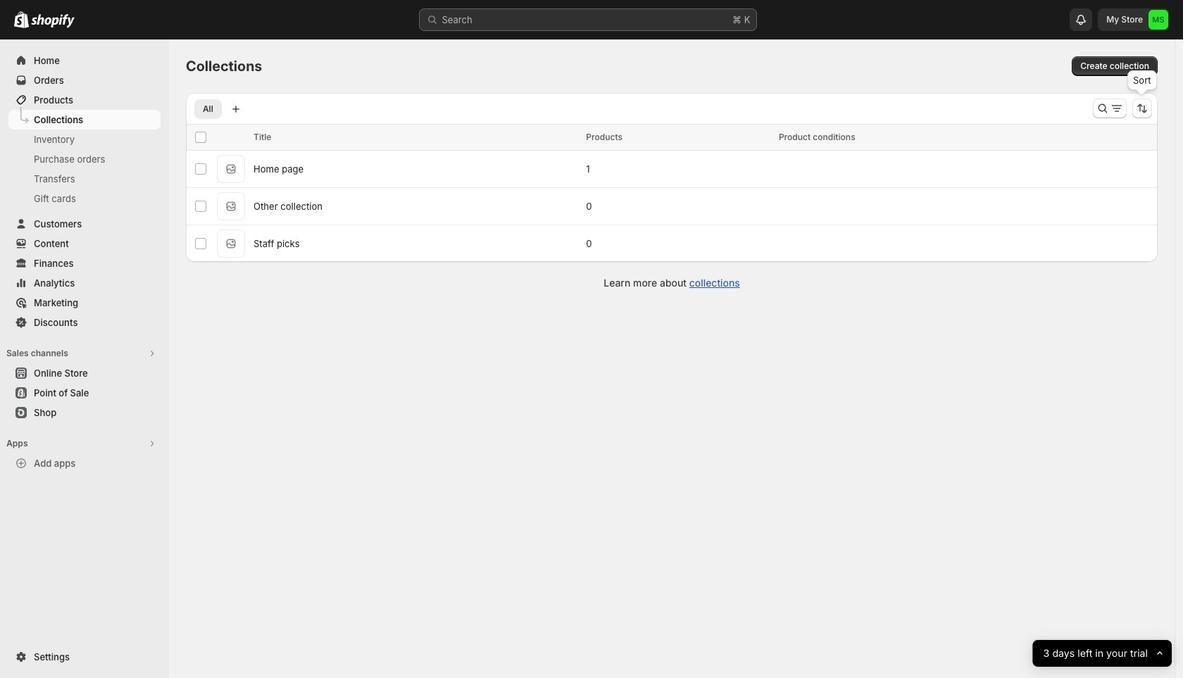 Task type: describe. For each thing, give the bounding box(es) containing it.
my store image
[[1149, 10, 1169, 30]]

0 horizontal spatial shopify image
[[14, 11, 29, 28]]

1 horizontal spatial shopify image
[[31, 14, 75, 28]]



Task type: locate. For each thing, give the bounding box(es) containing it.
tooltip
[[1128, 70, 1157, 90]]

shopify image
[[14, 11, 29, 28], [31, 14, 75, 28]]



Task type: vqa. For each thing, say whether or not it's contained in the screenshot.
Search collections Text Field
no



